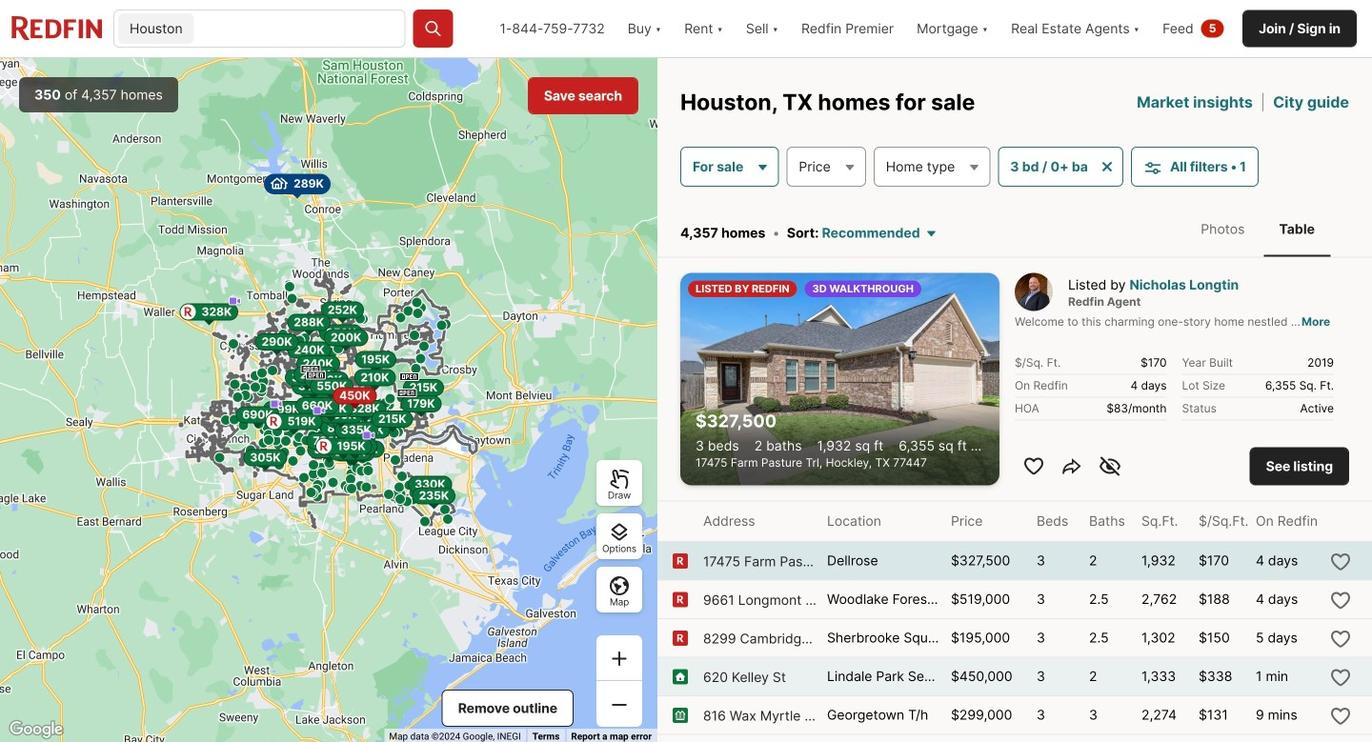 Task type: describe. For each thing, give the bounding box(es) containing it.
submit search image
[[424, 19, 443, 38]]

agent photo image
[[1015, 273, 1054, 311]]

google image
[[5, 718, 68, 743]]



Task type: vqa. For each thing, say whether or not it's contained in the screenshot.
Updated
no



Task type: locate. For each thing, give the bounding box(es) containing it.
map region
[[0, 58, 658, 743]]

tab list
[[1167, 202, 1350, 257]]

toggle search results photos view tab
[[1186, 206, 1261, 253]]

toggle search results table view tab
[[1265, 206, 1331, 253]]

None search field
[[198, 10, 405, 49]]



